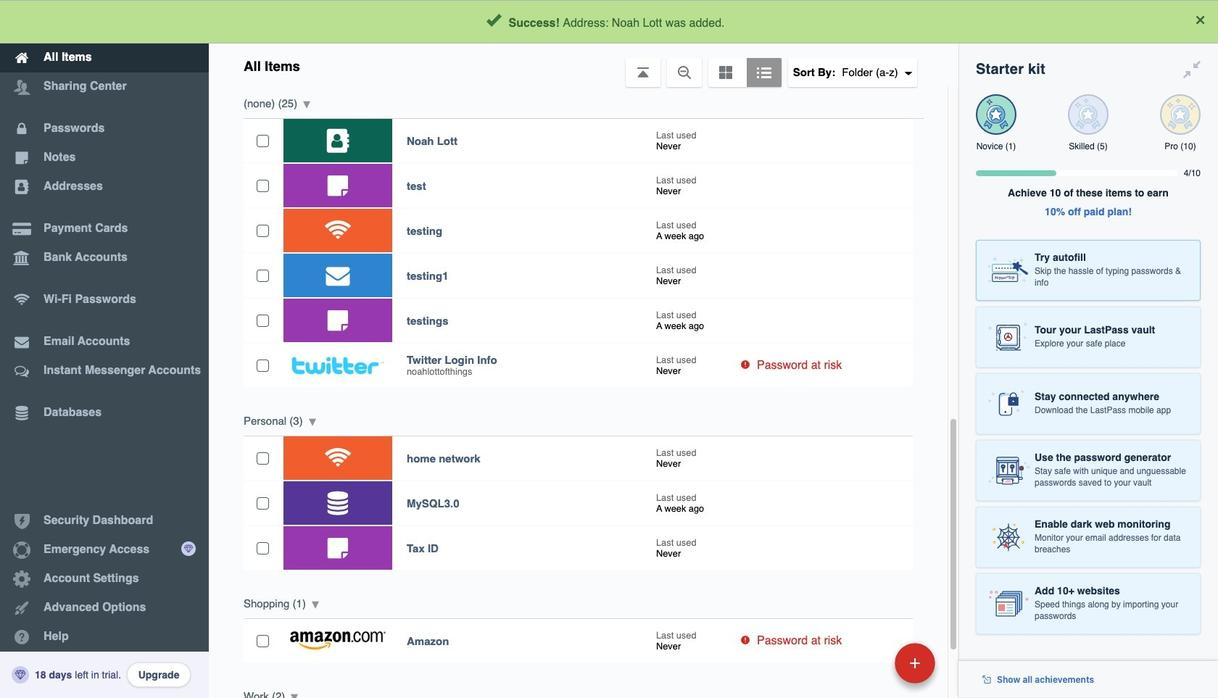 Task type: locate. For each thing, give the bounding box(es) containing it.
Search search field
[[350, 6, 929, 38]]

new item navigation
[[796, 639, 945, 699]]

vault options navigation
[[209, 44, 959, 87]]

alert
[[0, 0, 1219, 44]]

main navigation navigation
[[0, 0, 209, 699]]



Task type: vqa. For each thing, say whether or not it's contained in the screenshot.
password field
no



Task type: describe. For each thing, give the bounding box(es) containing it.
new item element
[[796, 643, 941, 684]]

search my vault text field
[[350, 6, 929, 38]]



